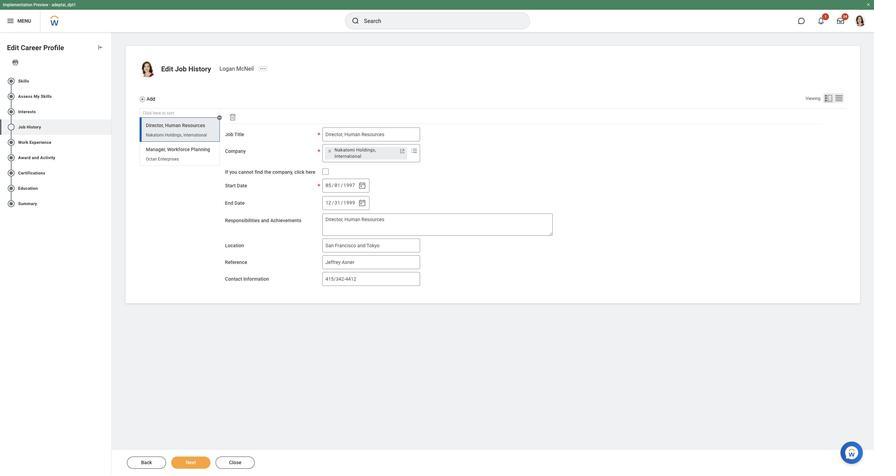 Task type: describe. For each thing, give the bounding box(es) containing it.
/ right 01
[[340, 182, 343, 189]]

end
[[225, 201, 233, 206]]

1997
[[343, 182, 355, 189]]

1 horizontal spatial skills
[[41, 94, 52, 99]]

contact information
[[225, 277, 269, 282]]

job for job title
[[225, 132, 233, 137]]

job title
[[225, 132, 244, 137]]

Location text field
[[322, 239, 420, 253]]

nakatomi holdings, international, press delete to clear value, ctrl + enter opens in new window. option
[[325, 147, 407, 160]]

responsibilities and achievements
[[225, 218, 301, 224]]

Toggle to Grid view radio
[[834, 94, 844, 103]]

location
[[225, 243, 244, 249]]

next button
[[171, 457, 210, 470]]

1 horizontal spatial here
[[306, 170, 315, 175]]

ext link image
[[399, 148, 406, 155]]

edit job history
[[161, 65, 211, 73]]

justify image
[[6, 17, 15, 25]]

assess my skills link
[[0, 89, 111, 104]]

01
[[334, 182, 340, 189]]

education
[[18, 186, 38, 191]]

enterprises
[[158, 157, 179, 162]]

interests link
[[0, 104, 111, 120]]

planning
[[191, 147, 210, 152]]

radio custom image for interests
[[7, 108, 15, 116]]

edit for edit job history
[[161, 65, 173, 73]]

start date
[[225, 183, 247, 189]]

cannot
[[238, 170, 253, 175]]

viewing:
[[806, 96, 821, 101]]

transformation import image
[[97, 44, 104, 51]]

close
[[229, 461, 241, 466]]

edit for edit career profile
[[7, 44, 19, 52]]

radio custom image for work experience
[[7, 138, 15, 147]]

x small image
[[326, 148, 333, 155]]

manager, workforce planning
[[146, 147, 210, 152]]

error image for assess my skills
[[104, 92, 111, 101]]

job for job history
[[18, 125, 26, 130]]

award and activity
[[18, 156, 55, 160]]

nakatomi holdings, international element
[[335, 147, 397, 160]]

inbox large image
[[837, 17, 844, 24]]

profile
[[43, 44, 64, 52]]

nakatomi inside option
[[335, 148, 355, 153]]

logan mcneil element
[[220, 66, 258, 72]]

Contact Information text field
[[322, 272, 420, 286]]

education link
[[0, 181, 111, 196]]

director, human resources
[[146, 123, 205, 128]]

click here to sort button
[[140, 109, 220, 118]]

summary link
[[0, 196, 111, 212]]

sort
[[167, 111, 174, 116]]

error image for summary
[[104, 200, 111, 208]]

nakatomi inside navigation pane region
[[146, 133, 164, 138]]

list containing skills
[[0, 71, 111, 215]]

and for award
[[32, 156, 39, 160]]

Job Title text field
[[322, 128, 420, 142]]

summary
[[18, 202, 37, 206]]

action bar region
[[114, 450, 874, 476]]

click
[[143, 111, 152, 116]]

error image for education
[[104, 185, 111, 193]]

12
[[326, 200, 331, 206]]

calendar image
[[358, 199, 366, 208]]

-
[[49, 2, 51, 7]]

activity
[[40, 156, 55, 160]]

/ right 31
[[340, 200, 343, 206]]

you
[[229, 170, 237, 175]]

list box containing director, human resources
[[140, 116, 222, 166]]

delete image
[[229, 113, 237, 121]]

menu button
[[0, 10, 40, 32]]

resources
[[182, 123, 205, 128]]

contact
[[225, 277, 242, 282]]

human
[[165, 123, 181, 128]]

menu banner
[[0, 0, 874, 32]]

/ right 05
[[331, 182, 334, 189]]

my
[[34, 94, 40, 99]]

radio custom image for skills
[[7, 77, 15, 85]]

responsibilities
[[225, 218, 260, 224]]

end date
[[225, 201, 245, 206]]

start
[[225, 183, 236, 189]]

error image for interests
[[104, 108, 111, 116]]

click here to sort
[[143, 111, 174, 116]]

1
[[825, 15, 827, 18]]

prompts image
[[410, 147, 418, 155]]

add link
[[140, 96, 155, 103]]

assess my skills
[[18, 94, 52, 99]]

calendar image
[[358, 182, 366, 190]]

work
[[18, 140, 28, 145]]

logan mcneil
[[220, 66, 254, 72]]

radio custom image for education
[[7, 185, 15, 193]]

job history
[[18, 125, 41, 130]]

octan
[[146, 157, 157, 162]]

next
[[186, 461, 196, 466]]

edit career profile
[[7, 44, 64, 52]]

holdings, inside nakatomi holdings, international
[[356, 148, 376, 153]]



Task type: locate. For each thing, give the bounding box(es) containing it.
career
[[21, 44, 42, 52]]

back
[[141, 461, 152, 466]]

date
[[237, 183, 247, 189], [235, 201, 245, 206]]

if
[[225, 170, 228, 175]]

2 vertical spatial job
[[225, 132, 233, 137]]

job inside list
[[18, 125, 26, 130]]

company
[[225, 149, 246, 154]]

6 radio custom image from the top
[[7, 185, 15, 193]]

nakatomi holdings, international down director, human resources
[[146, 133, 207, 138]]

close environment banner image
[[866, 2, 871, 7]]

1 horizontal spatial international
[[335, 154, 361, 159]]

certifications
[[18, 171, 45, 176]]

skills right my
[[41, 94, 52, 99]]

1999
[[343, 200, 355, 206]]

31
[[334, 200, 340, 206]]

1 error image from the top
[[104, 92, 111, 101]]

0 vertical spatial history
[[188, 65, 211, 73]]

assess
[[18, 94, 33, 99]]

achievements
[[270, 218, 301, 224]]

error image
[[104, 77, 111, 85], [104, 200, 111, 208]]

radio custom image
[[7, 154, 15, 162], [7, 169, 15, 178], [7, 200, 15, 208]]

date for 05 / 01 / 1997
[[237, 183, 247, 189]]

international inside nakatomi holdings, international
[[335, 154, 361, 159]]

radio custom image left education
[[7, 185, 15, 193]]

edit up print icon
[[7, 44, 19, 52]]

/ right the 12
[[331, 200, 334, 206]]

0 vertical spatial edit
[[7, 44, 19, 52]]

error image inside the award and activity link
[[104, 154, 111, 162]]

Responsibilities and Achievements text field
[[322, 214, 553, 236]]

error image inside summary link
[[104, 200, 111, 208]]

and inside list
[[32, 156, 39, 160]]

0 horizontal spatial and
[[32, 156, 39, 160]]

preview
[[33, 2, 48, 7]]

5 error image from the top
[[104, 154, 111, 162]]

skills link
[[0, 74, 111, 89]]

close button
[[216, 457, 255, 470]]

international right x small icon
[[335, 154, 361, 159]]

to
[[162, 111, 166, 116]]

1 vertical spatial and
[[261, 218, 269, 224]]

radio custom image inside education link
[[7, 185, 15, 193]]

error image for skills
[[104, 77, 111, 85]]

here
[[153, 111, 161, 116], [306, 170, 315, 175]]

experience
[[29, 140, 51, 145]]

date for 12 / 31 / 1999
[[235, 201, 245, 206]]

radio custom image left summary
[[7, 200, 15, 208]]

notifications large image
[[818, 17, 825, 24]]

radio custom image
[[7, 77, 15, 85], [7, 92, 15, 101], [7, 108, 15, 116], [7, 123, 15, 131], [7, 138, 15, 147], [7, 185, 15, 193]]

radio custom image inside summary link
[[7, 200, 15, 208]]

1 horizontal spatial holdings,
[[356, 148, 376, 153]]

34 button
[[833, 13, 849, 29]]

radio custom image left assess
[[7, 92, 15, 101]]

0 horizontal spatial job
[[18, 125, 26, 130]]

radio custom image down print icon
[[7, 77, 15, 85]]

here inside popup button
[[153, 111, 161, 116]]

error image for job history
[[104, 123, 111, 131]]

work experience link
[[0, 135, 111, 150]]

edit right employee's photo (logan mcneil)
[[161, 65, 173, 73]]

Toggle to List Detail view radio
[[823, 94, 834, 103]]

radio custom image left work on the left of the page
[[7, 138, 15, 147]]

2 horizontal spatial job
[[225, 132, 233, 137]]

3 radio custom image from the top
[[7, 200, 15, 208]]

2 radio custom image from the top
[[7, 169, 15, 178]]

job left title
[[225, 132, 233, 137]]

nakatomi down director,
[[146, 133, 164, 138]]

0 horizontal spatial nakatomi
[[146, 133, 164, 138]]

mcneil
[[236, 66, 254, 72]]

0 horizontal spatial international
[[183, 133, 207, 138]]

1 horizontal spatial nakatomi
[[335, 148, 355, 153]]

back button
[[127, 457, 166, 470]]

international down "resources"
[[183, 133, 207, 138]]

4 radio custom image from the top
[[7, 123, 15, 131]]

skills up assess
[[18, 79, 29, 84]]

radio custom image inside the assess my skills link
[[7, 92, 15, 101]]

find
[[255, 170, 263, 175]]

job history link
[[0, 120, 111, 135]]

error image for work experience
[[104, 138, 111, 147]]

award
[[18, 156, 31, 160]]

34
[[843, 15, 847, 18]]

2 error image from the top
[[104, 108, 111, 116]]

0 vertical spatial and
[[32, 156, 39, 160]]

holdings,
[[165, 133, 182, 138], [356, 148, 376, 153]]

0 vertical spatial date
[[237, 183, 247, 189]]

5 radio custom image from the top
[[7, 138, 15, 147]]

radio custom image for award and activity
[[7, 154, 15, 162]]

employee's photo (logan mcneil) image
[[140, 61, 156, 77]]

1 horizontal spatial job
[[175, 65, 187, 73]]

2 vertical spatial radio custom image
[[7, 200, 15, 208]]

start date group
[[322, 179, 369, 193]]

6 error image from the top
[[104, 169, 111, 178]]

0 vertical spatial international
[[183, 133, 207, 138]]

0 horizontal spatial nakatomi holdings, international
[[146, 133, 207, 138]]

job
[[175, 65, 187, 73], [18, 125, 26, 130], [225, 132, 233, 137]]

0 horizontal spatial holdings,
[[165, 133, 182, 138]]

nakatomi holdings, international inside navigation pane region
[[146, 133, 207, 138]]

end date group
[[322, 196, 369, 210]]

1 vertical spatial date
[[235, 201, 245, 206]]

holdings, down human
[[165, 133, 182, 138]]

12 / 31 / 1999
[[326, 200, 355, 206]]

skills
[[18, 79, 29, 84], [41, 94, 52, 99]]

1 vertical spatial holdings,
[[356, 148, 376, 153]]

and right "award"
[[32, 156, 39, 160]]

1 vertical spatial history
[[27, 125, 41, 130]]

0 vertical spatial job
[[175, 65, 187, 73]]

international
[[183, 133, 207, 138], [335, 154, 361, 159]]

and left 'achievements'
[[261, 218, 269, 224]]

error image inside the assess my skills link
[[104, 92, 111, 101]]

1 vertical spatial job
[[18, 125, 26, 130]]

radio custom image for job history
[[7, 123, 15, 131]]

error image inside interests link
[[104, 108, 111, 116]]

1 button
[[813, 13, 829, 29]]

history up work experience
[[27, 125, 41, 130]]

implementation preview -   adeptai_dpt1
[[3, 2, 76, 7]]

adeptai_dpt1
[[52, 2, 76, 7]]

radio custom image for certifications
[[7, 169, 15, 178]]

error image inside job history link
[[104, 123, 111, 131]]

work experience
[[18, 140, 51, 145]]

click
[[294, 170, 305, 175]]

1 vertical spatial radio custom image
[[7, 169, 15, 178]]

05
[[326, 182, 331, 189]]

1 error image from the top
[[104, 77, 111, 85]]

0 vertical spatial nakatomi holdings, international
[[146, 133, 207, 138]]

director,
[[146, 123, 164, 128]]

title
[[234, 132, 244, 137]]

error image for certifications
[[104, 169, 111, 178]]

error image inside certifications 'link'
[[104, 169, 111, 178]]

list box
[[140, 116, 222, 166]]

radio custom image left "job history"
[[7, 123, 15, 131]]

nakatomi
[[146, 133, 164, 138], [335, 148, 355, 153]]

0 vertical spatial holdings,
[[165, 133, 182, 138]]

0 vertical spatial nakatomi
[[146, 133, 164, 138]]

certifications link
[[0, 166, 111, 181]]

date right start
[[237, 183, 247, 189]]

1 radio custom image from the top
[[7, 77, 15, 85]]

3 error image from the top
[[104, 123, 111, 131]]

job up work on the left of the page
[[18, 125, 26, 130]]

nakatomi holdings, international
[[146, 133, 207, 138], [335, 148, 376, 159]]

list
[[0, 71, 111, 215]]

holdings, inside navigation pane region
[[165, 133, 182, 138]]

here left to
[[153, 111, 161, 116]]

workforce
[[167, 147, 190, 152]]

award and activity link
[[0, 150, 111, 166]]

1 horizontal spatial nakatomi holdings, international
[[335, 148, 376, 159]]

nakatomi right x small icon
[[335, 148, 355, 153]]

3 radio custom image from the top
[[7, 108, 15, 116]]

nakatomi holdings, international down job title 'text field'
[[335, 148, 376, 159]]

radio custom image left interests
[[7, 108, 15, 116]]

radio custom image left "award"
[[7, 154, 15, 162]]

Reference text field
[[322, 256, 420, 270]]

7 error image from the top
[[104, 185, 111, 193]]

search image
[[351, 17, 360, 25]]

information
[[243, 277, 269, 282]]

4 error image from the top
[[104, 138, 111, 147]]

error image for award and activity
[[104, 154, 111, 162]]

history
[[188, 65, 211, 73], [27, 125, 41, 130]]

1 vertical spatial skills
[[41, 94, 52, 99]]

05 / 01 / 1997
[[326, 182, 355, 189]]

1 vertical spatial nakatomi holdings, international
[[335, 148, 376, 159]]

and for responsibilities
[[261, 218, 269, 224]]

here right the click
[[306, 170, 315, 175]]

1 vertical spatial here
[[306, 170, 315, 175]]

0 horizontal spatial here
[[153, 111, 161, 116]]

1 radio custom image from the top
[[7, 154, 15, 162]]

add
[[147, 96, 155, 102]]

company,
[[272, 170, 293, 175]]

error image inside work experience link
[[104, 138, 111, 147]]

edit
[[7, 44, 19, 52], [161, 65, 173, 73]]

1 vertical spatial international
[[335, 154, 361, 159]]

international inside navigation pane region
[[183, 133, 207, 138]]

radio custom image inside interests link
[[7, 108, 15, 116]]

navigation pane region
[[140, 109, 222, 168]]

profile logan mcneil image
[[855, 15, 866, 28]]

the
[[264, 170, 271, 175]]

print image
[[12, 59, 19, 66]]

1 vertical spatial edit
[[161, 65, 173, 73]]

radio custom image inside job history link
[[7, 123, 15, 131]]

reference
[[225, 260, 247, 265]]

date right end
[[235, 201, 245, 206]]

holdings, down job title 'text field'
[[356, 148, 376, 153]]

/
[[331, 182, 334, 189], [340, 182, 343, 189], [331, 200, 334, 206], [340, 200, 343, 206]]

0 horizontal spatial history
[[27, 125, 41, 130]]

implementation
[[3, 2, 32, 7]]

1 vertical spatial error image
[[104, 200, 111, 208]]

0 horizontal spatial edit
[[7, 44, 19, 52]]

menu
[[17, 18, 31, 24]]

error image inside education link
[[104, 185, 111, 193]]

radio custom image left certifications
[[7, 169, 15, 178]]

0 vertical spatial skills
[[18, 79, 29, 84]]

0 horizontal spatial skills
[[18, 79, 29, 84]]

1 horizontal spatial edit
[[161, 65, 173, 73]]

interests
[[18, 109, 36, 114]]

1 horizontal spatial and
[[261, 218, 269, 224]]

error image
[[104, 92, 111, 101], [104, 108, 111, 116], [104, 123, 111, 131], [104, 138, 111, 147], [104, 154, 111, 162], [104, 169, 111, 178], [104, 185, 111, 193]]

octan enterprises
[[146, 157, 179, 162]]

error image inside the skills link
[[104, 77, 111, 85]]

0 vertical spatial radio custom image
[[7, 154, 15, 162]]

0 vertical spatial here
[[153, 111, 161, 116]]

if you cannot find the company, click here
[[225, 170, 315, 175]]

viewing: option group
[[806, 94, 846, 105]]

manager,
[[146, 147, 166, 152]]

2 error image from the top
[[104, 200, 111, 208]]

2 radio custom image from the top
[[7, 92, 15, 101]]

1 horizontal spatial history
[[188, 65, 211, 73]]

and
[[32, 156, 39, 160], [261, 218, 269, 224]]

radio custom image inside work experience link
[[7, 138, 15, 147]]

logan
[[220, 66, 235, 72]]

1 vertical spatial nakatomi
[[335, 148, 355, 153]]

Search Workday  search field
[[364, 13, 515, 29]]

nakatomi holdings, international inside option
[[335, 148, 376, 159]]

radio custom image for assess my skills
[[7, 92, 15, 101]]

radio custom image for summary
[[7, 200, 15, 208]]

job right employee's photo (logan mcneil)
[[175, 65, 187, 73]]

0 vertical spatial error image
[[104, 77, 111, 85]]

history left logan
[[188, 65, 211, 73]]



Task type: vqa. For each thing, say whether or not it's contained in the screenshot.
Error icon related to Award and Activity
yes



